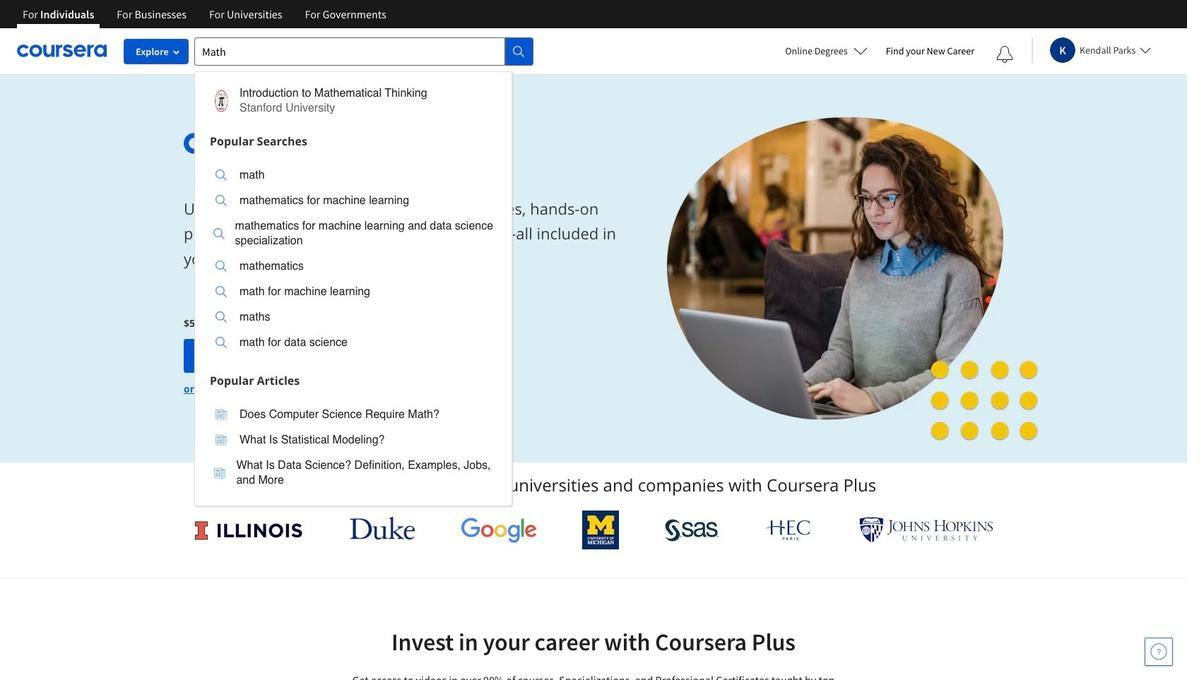 Task type: describe. For each thing, give the bounding box(es) containing it.
coursera plus image
[[184, 133, 399, 154]]

johns hopkins university image
[[859, 517, 994, 543]]

university of michigan image
[[582, 511, 619, 550]]

university of illinois at urbana-champaign image
[[194, 519, 304, 542]]



Task type: vqa. For each thing, say whether or not it's contained in the screenshot.
first list box from the bottom of the Autocomplete results list box
yes



Task type: locate. For each thing, give the bounding box(es) containing it.
google image
[[461, 517, 537, 543]]

1 list box from the top
[[195, 154, 512, 368]]

help center image
[[1150, 644, 1167, 661]]

suggestion image image
[[210, 89, 232, 112], [216, 170, 227, 181], [216, 195, 227, 206], [213, 228, 225, 239], [216, 261, 227, 272], [216, 286, 227, 298], [216, 312, 227, 323], [216, 337, 227, 348], [216, 409, 227, 420], [216, 435, 227, 446], [214, 467, 225, 479]]

1 vertical spatial list box
[[195, 393, 512, 506]]

autocomplete results list box
[[194, 71, 512, 506]]

duke university image
[[349, 517, 415, 540]]

banner navigation
[[11, 0, 398, 28]]

2 list box from the top
[[195, 393, 512, 506]]

coursera image
[[17, 40, 107, 62]]

0 vertical spatial list box
[[195, 154, 512, 368]]

list box
[[195, 154, 512, 368], [195, 393, 512, 506]]

sas image
[[665, 519, 719, 542]]

hec paris image
[[764, 516, 814, 545]]

What do you want to learn? text field
[[194, 37, 505, 65]]

None search field
[[194, 37, 534, 506]]



